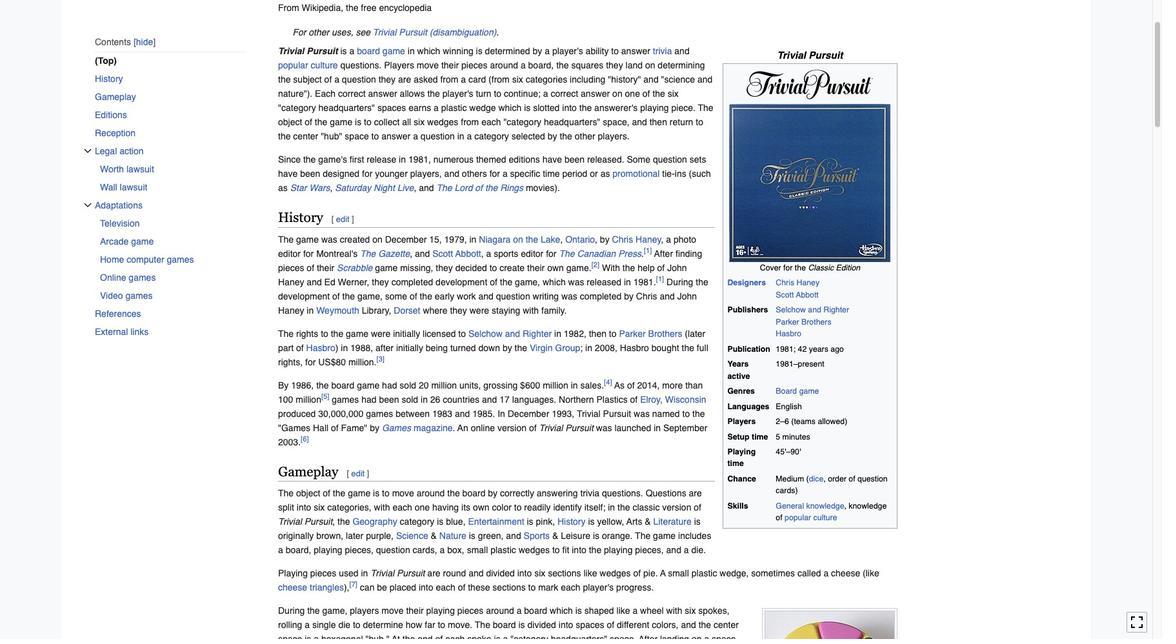 Task type: vqa. For each thing, say whether or not it's contained in the screenshot.


Task type: describe. For each thing, give the bounding box(es) containing it.
to down collect
[[372, 131, 379, 141]]

subject
[[293, 74, 322, 84]]

for down themed on the top of the page
[[490, 168, 500, 179]]

0 vertical spatial headquarters"
[[319, 102, 375, 113]]

games magazine . an online version of trivial pursuit
[[382, 423, 594, 433]]

games for video games
[[126, 291, 153, 301]]

including
[[570, 74, 606, 84]]

games up games
[[366, 408, 393, 419]]

the inside the & leisure is orange. the game includes a board, playing pieces, question cards, a box, small plastic wedges to fit into the playing pieces, and a die.
[[589, 545, 602, 555]]

the inside 'during the game, players move their playing pieces around a board which is shaped like a wheel with six spokes, rolling a single die to determine how far to move. the board is divided into spaces of different colors, and the center space is a hexagonal "hub." at the end of each spoke is a "category headquarters" space. after landing on a spac'
[[475, 620, 491, 630]]

each
[[315, 88, 336, 99]]

17
[[500, 394, 510, 404]]

] for history
[[352, 214, 354, 224]]

of inside the (later part of
[[296, 342, 304, 353]]

night
[[374, 182, 395, 193]]

science & nature is green, and sports
[[396, 531, 550, 541]]

on inside 'during the game, players move their playing pieces around a board which is shaped like a wheel with six spokes, rolling a single die to determine how far to move. the board is divided into spaces of different colors, and the center space is a hexagonal "hub." at the end of each spoke is a "category headquarters" space. after landing on a spac'
[[692, 634, 702, 639]]

[ for gameplay
[[347, 468, 349, 478]]

board down mark
[[524, 606, 548, 616]]

1981.
[[634, 277, 656, 287]]

0 horizontal spatial other
[[309, 27, 329, 37]]

42 years
[[798, 345, 829, 354]]

scrabble
[[337, 262, 373, 273]]

brown,
[[316, 531, 344, 541]]

during for during the development of the game, some of the early work and question writing was completed by chris and john haney in
[[667, 277, 694, 287]]

gameplay inside 'gameplay' link
[[95, 92, 136, 102]]

and down the players,
[[419, 182, 434, 193]]

wisconsin
[[665, 394, 707, 404]]

sold inside by 1986, the board game had sold 20 million units, grossing $600 million in sales. [4] as of 2014
[[400, 380, 416, 390]]

to left collect
[[364, 117, 372, 127]]

to inside playing pieces used in trivial pursuit are round and divided into six sections like wedges of pie. a small plastic wedge, sometimes called a cheese (like cheese triangles ), [7] can be placed into each of these sections to mark each player's progress.
[[528, 583, 536, 593]]

history inside the object of the game is to move around the board by correctly answering trivia questions. questions are split into six categories, with each one having its own color to readily identify itself; in the classic version of trivial pursuit , the geography category is blue, entertainment is pink, history is yellow, arts & literature
[[558, 517, 586, 527]]

sets
[[690, 154, 707, 164]]

question down board game link at top
[[342, 74, 376, 84]]

and up an
[[455, 408, 470, 419]]

shaped
[[585, 606, 614, 616]]

board right move.
[[493, 620, 516, 630]]

john inside during the development of the game, some of the early work and question writing was completed by chris and john haney in
[[678, 291, 697, 301]]

2 vertical spatial .
[[453, 423, 455, 433]]

landing
[[660, 634, 690, 639]]

, order of question cards)
[[776, 474, 888, 495]]

1 horizontal spatial selchow and righter link
[[776, 306, 850, 315]]

pie.
[[644, 568, 658, 579]]

was inside [5] games had been sold in 26 countries and 17 languages. northern plastics of elroy, wisconsin produced 30,000,000 games between 1983 and 1985. in december 1993, trivial pursuit was named to the "games hall of fame" by
[[634, 408, 650, 419]]

0 vertical spatial history link
[[95, 70, 246, 88]]

1 vertical spatial chris haney link
[[776, 278, 820, 288]]

1 vertical spatial gameplay
[[278, 464, 339, 479]]

1 horizontal spatial [1]
[[656, 274, 664, 283]]

created
[[340, 234, 370, 244]]

younger
[[375, 168, 408, 179]]

weymouth
[[316, 305, 359, 315]]

haney inside chris haney scott abbott
[[797, 278, 820, 288]]

designers
[[728, 278, 766, 288]]

the up where
[[420, 291, 432, 301]]

45'–90'
[[776, 447, 801, 456]]

abbott inside the gazette , and scott abbott , a sports editor for the canadian press . [1]
[[456, 248, 481, 259]]

the up the "hub"
[[315, 117, 327, 127]]

dice link
[[809, 474, 824, 483]]

the up the categories
[[557, 60, 569, 70]]

editions
[[95, 110, 127, 120]]

),
[[344, 583, 350, 593]]

gameplay link
[[95, 88, 246, 106]]

is left "shaped"
[[576, 606, 582, 616]]

photo
[[674, 234, 697, 244]]

weymouth link
[[316, 305, 359, 315]]

1 vertical spatial sections
[[493, 583, 526, 593]]

"science
[[661, 74, 695, 84]]

of left pie.
[[634, 568, 641, 579]]

of up categories,
[[323, 488, 330, 499]]

edit link for gameplay
[[351, 468, 365, 478]]

designed
[[323, 168, 360, 179]]

1 vertical spatial history
[[278, 210, 323, 225]]

after inside 'during the game, players move their playing pieces around a board which is shaped like a wheel with six spokes, rolling a single die to determine how far to move. the board is divided into spaces of different colors, and the center space is a hexagonal "hub." at the end of each spoke is a "category headquarters" space. after landing on a spac'
[[639, 634, 658, 639]]

the left free
[[346, 2, 359, 13]]

is right winning
[[476, 46, 483, 56]]

of down land
[[643, 88, 650, 99]]

[4] link
[[604, 378, 612, 387]]

, up 'canadian' at the top
[[595, 234, 598, 244]]

northern
[[559, 394, 594, 404]]

the down spokes,
[[699, 620, 712, 630]]

answer down including
[[581, 88, 610, 99]]

million inside , more than 100 million
[[296, 394, 321, 404]]

is left pink, on the bottom of the page
[[527, 517, 534, 527]]

5
[[776, 432, 781, 441]]

board game link
[[776, 387, 820, 396]]

2–6 (teams allowed)
[[776, 417, 848, 426]]

into right placed
[[419, 583, 434, 593]]

in inside the object of the game is to move around the board by correctly answering trivia questions. questions are split into six categories, with each one having its own color to readily identify itself; in the classic version of trivial pursuit , the geography category is blue, entertainment is pink, history is yellow, arts & literature
[[608, 503, 615, 513]]

0 horizontal spatial popular culture link
[[278, 60, 338, 70]]

small inside the & leisure is orange. the game includes a board, playing pieces, question cards, a box, small plastic wedges to fit into the playing pieces, and a die.
[[467, 545, 488, 555]]

down
[[479, 342, 500, 353]]

divided inside 'during the game, players move their playing pieces around a board which is shaped like a wheel with six spokes, rolling a single die to determine how far to move. the board is divided into spaces of different colors, and the center space is a hexagonal "hub." at the end of each spoke is a "category headquarters" space. after landing on a spac'
[[528, 620, 556, 630]]

is down continue;
[[524, 102, 531, 113]]

by up the canadian press link
[[600, 234, 610, 244]]

was inside during the development of the game, some of the early work and question writing was completed by chris and john haney in
[[562, 291, 578, 301]]

, down designed
[[330, 182, 333, 193]]

board game
[[776, 387, 820, 396]]

the down star
[[278, 234, 294, 244]]

, left the ontario link
[[561, 234, 563, 244]]

of up 'space.'
[[607, 620, 615, 630]]

playing down "orange."
[[604, 545, 633, 555]]

years active
[[728, 360, 750, 381]]

20
[[419, 380, 429, 390]]

0 horizontal spatial parker
[[619, 328, 646, 339]]

game, inside with the help of john haney and ed werner, they completed development of the game, which was released in 1981.
[[515, 277, 540, 287]]

the down categories,
[[338, 517, 350, 527]]

1 horizontal spatial million
[[432, 380, 457, 390]]

to up 2008,
[[609, 328, 617, 339]]

piece.
[[672, 102, 696, 113]]

2 horizontal spatial been
[[565, 154, 585, 164]]

and right the work
[[479, 291, 494, 301]]

2 pieces, from the left
[[635, 545, 664, 555]]

been inside [5] games had been sold in 26 countries and 17 languages. northern plastics of elroy, wisconsin produced 30,000,000 games between 1983 and 1985. in december 1993, trivial pursuit was named to the "games hall of fame" by
[[379, 394, 399, 404]]

1 vertical spatial have
[[278, 168, 298, 179]]

15,
[[429, 234, 442, 244]]

1 horizontal spatial popular culture link
[[785, 513, 838, 522]]

(such
[[689, 168, 711, 179]]

the left virgin
[[515, 342, 527, 353]]

the down 'asked'
[[428, 88, 440, 99]]

0 horizontal spatial cheese
[[278, 583, 307, 593]]

around inside questions. players move their pieces around a board, the squares they land on determining the subject of a question they are asked from a card (from six categories including "history" and "science and nature"). each correct answer allows the player's turn to continue; a correct answer on one of the six "category headquarters" spaces earns a plastic wedge which is slotted into the answerer's playing piece. the object of the game is to collect all six wedges from each "category headquarters" space, and then return to the center "hub" space to answer a question in a category selected by the other players.
[[490, 60, 518, 70]]

2 correct from the left
[[551, 88, 579, 99]]

was inside with the help of john haney and ed werner, they completed development of the game, which was released in 1981.
[[568, 277, 585, 287]]

x small image
[[84, 147, 92, 155]]

of up each on the top of page
[[324, 74, 332, 84]]

is left "hexagonal"
[[305, 634, 311, 639]]

they up "history"
[[606, 60, 623, 70]]

1 correct from the left
[[338, 88, 366, 99]]

television link
[[100, 215, 246, 233]]

by inside the object of the game is to move around the board by correctly answering trivia questions. questions are split into six categories, with each one having its own color to readily identify itself; in the classic version of trivial pursuit , the geography category is blue, entertainment is pink, history is yellow, arts & literature
[[488, 488, 498, 499]]

haney inside during the development of the game, some of the early work and question writing was completed by chris and john haney in
[[278, 305, 304, 315]]

of up dorset link
[[410, 291, 417, 301]]

to down the correctly
[[514, 503, 522, 513]]

the down how
[[403, 634, 415, 639]]

trivial inside [5] games had been sold in 26 countries and 17 languages. northern plastics of elroy, wisconsin produced 30,000,000 games between 1983 and 1985. in december 1993, trivial pursuit was named to the "games hall of fame" by
[[577, 408, 601, 419]]

in right )
[[341, 342, 348, 353]]

hasbro inside selchow and righter parker brothers hasbro
[[776, 329, 802, 338]]

minutes
[[783, 432, 811, 441]]

wedges inside the & leisure is orange. the game includes a board, playing pieces, question cards, a box, small plastic wedges to fit into the playing pieces, and a die.
[[519, 545, 550, 555]]

they inside scrabble game missing, they decided to create their own game. [2]
[[436, 262, 453, 273]]

the inside questions. players move their pieces around a board, the squares they land on determining the subject of a question they are asked from a card (from six categories including "history" and "science and nature"). each correct answer allows the player's turn to continue; a correct answer on one of the six "category headquarters" spaces earns a plastic wedge which is slotted into the answerer's playing piece. the object of the game is to collect all six wedges from each "category headquarters" space, and then return to the center "hub" space to answer a question in a category selected by the other players.
[[698, 102, 714, 113]]

1 vertical spatial scott abbott link
[[776, 290, 819, 299]]

they down the work
[[450, 305, 467, 315]]

during for during the game, players move their playing pieces around a board which is shaped like a wheel with six spokes, rolling a single die to determine how far to move. the board is divided into spaces of different colors, and the center space is a hexagonal "hub." at the end of each spoke is a "category headquarters" space. after landing on a spac
[[278, 606, 305, 616]]

to up turned
[[459, 328, 466, 339]]

after finding pieces of their
[[278, 248, 703, 273]]

1 vertical spatial history link
[[558, 517, 586, 527]]

spaces inside questions. players move their pieces around a board, the squares they land on determining the subject of a question they are asked from a card (from six categories including "history" and "science and nature"). each correct answer allows the player's turn to continue; a correct answer on one of the six "category headquarters" spaces earns a plastic wedge which is slotted into the answerer's playing piece. the object of the game is to collect all six wedges from each "category headquarters" space, and then return to the center "hub" space to answer a question in a category selected by the other players.
[[378, 102, 406, 113]]

order
[[828, 474, 847, 483]]

categories,
[[327, 503, 372, 513]]

answer up collect
[[368, 88, 397, 99]]

[7]
[[350, 580, 358, 589]]

1 horizontal spatial with
[[523, 305, 539, 315]]

and right "history"
[[644, 74, 659, 84]]

completed inside during the development of the game, some of the early work and question writing was completed by chris and john haney in
[[580, 291, 622, 301]]

game inside trivial pursuit is a board game in which winning is determined by a player's ability to answer trivia and popular culture
[[383, 46, 405, 56]]

chris for during the development of the game, some of the early work and question writing was completed by chris and john haney in
[[636, 291, 658, 301]]

as inside the since the game's first release in 1981, numerous themed editions have been released. some question sets have been designed for younger players, and others for a specific time period or as
[[601, 168, 610, 179]]

the up single
[[307, 606, 320, 616]]

1983
[[433, 408, 453, 419]]

by right down on the left of the page
[[503, 342, 512, 353]]

of down after finding pieces of their
[[490, 277, 498, 287]]

round
[[443, 568, 466, 579]]

0 horizontal spatial been
[[300, 168, 320, 179]]

into inside 'during the game, players move their playing pieces around a board which is shaped like a wheel with six spokes, rolling a single die to determine how far to move. the board is divided into spaces of different colors, and the center space is a hexagonal "hub." at the end of each spoke is a "category headquarters" space. after landing on a spac'
[[559, 620, 573, 630]]

of inside by 1986, the board game had sold 20 million units, grossing $600 million in sales. [4] as of 2014
[[627, 380, 635, 390]]

is right move.
[[519, 620, 525, 630]]

on up answerer's
[[613, 88, 623, 99]]

own inside the object of the game is to move around the board by correctly answering trivia questions. questions are split into six categories, with each one having its own color to readily identify itself; in the classic version of trivial pursuit , the geography category is blue, entertainment is pink, history is yellow, arts & literature
[[473, 503, 490, 513]]

(like
[[863, 568, 880, 579]]

continue;
[[504, 88, 541, 99]]

playing time
[[728, 447, 756, 468]]

to inside the & leisure is orange. the game includes a board, playing pieces, question cards, a box, small plastic wedges to fit into the playing pieces, and a die.
[[553, 545, 560, 555]]

the down "press"
[[623, 262, 635, 273]]

hide
[[136, 37, 153, 47]]

edit link for history
[[336, 214, 350, 224]]

rights
[[296, 328, 318, 339]]

the up game.
[[559, 248, 575, 259]]

in right 1979, on the left
[[470, 234, 477, 244]]

is down having
[[437, 517, 444, 527]]

by inside [5] games had been sold in 26 countries and 17 languages. northern plastics of elroy, wisconsin produced 30,000,000 games between 1983 and 1985. in december 1993, trivial pursuit was named to the "games hall of fame" by
[[370, 423, 380, 433]]

and up bought
[[660, 291, 675, 301]]

and inside 'during the game, players move their playing pieces around a board which is shaped like a wheel with six spokes, rolling a single die to determine how far to move. the board is divided into spaces of different colors, and the center space is a hexagonal "hub." at the end of each spoke is a "category headquarters" space. after landing on a spac'
[[681, 620, 696, 630]]

for up saturday night live link
[[362, 168, 373, 179]]

the down finding
[[696, 277, 709, 287]]

of down nature").
[[305, 117, 312, 127]]

the down created
[[360, 248, 376, 259]]

1 horizontal spatial popular
[[785, 513, 812, 522]]

& leisure is orange. the game includes a board, playing pieces, question cards, a box, small plastic wedges to fit into the playing pieces, and a die.
[[278, 531, 712, 555]]

external links
[[95, 327, 149, 337]]

was up montreal's
[[321, 234, 338, 244]]

of down languages.
[[529, 423, 537, 433]]

readily
[[524, 503, 551, 513]]

wall lawsuit
[[100, 182, 147, 193]]

of down others
[[475, 182, 483, 193]]

1 horizontal spatial from
[[461, 117, 479, 127]]

six right all
[[414, 117, 425, 127]]

move inside the object of the game is to move around the board by correctly answering trivia questions. questions are split into six categories, with each one having its own color to readily identify itself; in the classic version of trivial pursuit , the geography category is blue, entertainment is pink, history is yellow, arts & literature
[[392, 488, 414, 499]]

pieces inside questions. players move their pieces around a board, the squares they land on determining the subject of a question they are asked from a card (from six categories including "history" and "science and nature"). each correct answer allows the player's turn to continue; a correct answer on one of the six "category headquarters" spaces earns a plastic wedge which is slotted into the answerer's playing piece. the object of the game is to collect all six wedges from each "category headquarters" space, and then return to the center "hub" space to answer a question in a category selected by the other players.
[[462, 60, 488, 70]]

lawsuit for worth lawsuit
[[127, 164, 154, 175]]

move inside questions. players move their pieces around a board, the squares they land on determining the subject of a question they are asked from a card (from six categories including "history" and "science and nature"). each correct answer allows the player's turn to continue; a correct answer on one of the six "category headquarters" spaces earns a plastic wedge which is slotted into the answerer's playing piece. the object of the game is to collect all six wedges from each "category headquarters" space, and then return to the center "hub" space to answer a question in a category selected by the other players.
[[417, 60, 439, 70]]

card
[[469, 74, 486, 84]]

which inside 'during the game, players move their playing pieces around a board which is shaped like a wheel with six spokes, rolling a single die to determine how far to move. the board is divided into spaces of different colors, and the center space is a hexagonal "hub." at the end of each spoke is a "category headquarters" space. after landing on a spac'
[[550, 606, 573, 616]]

1 vertical spatial selchow and righter link
[[469, 328, 552, 339]]

haney up "press"
[[636, 234, 662, 244]]

1 horizontal spatial sections
[[548, 568, 581, 579]]

like inside playing pieces used in trivial pursuit are round and divided into six sections like wedges of pie. a small plastic wedge, sometimes called a cheese (like cheese triangles ), [7] can be placed into each of these sections to mark each player's progress.
[[584, 568, 597, 579]]

trivial inside trivial pursuit is a board game in which winning is determined by a player's ability to answer trivia and popular culture
[[278, 46, 304, 56]]

[5]
[[321, 392, 329, 401]]

online
[[471, 423, 495, 433]]

literature
[[654, 517, 692, 527]]

small inside playing pieces used in trivial pursuit are round and divided into six sections like wedges of pie. a small plastic wedge, sometimes called a cheese (like cheese triangles ), [7] can be placed into each of these sections to mark each player's progress.
[[668, 568, 689, 579]]

with inside the object of the game is to move around the board by correctly answering trivia questions. questions are split into six categories, with each one having its own color to readily identify itself; in the classic version of trivial pursuit , the geography category is blue, entertainment is pink, history is yellow, arts & literature
[[374, 503, 390, 513]]

0 vertical spatial parker brothers link
[[776, 317, 832, 327]]

is right the spoke
[[494, 634, 501, 639]]

million.
[[349, 357, 377, 367]]

classic
[[809, 263, 834, 272]]

[ edit ] for history
[[332, 214, 354, 224]]

questions
[[646, 488, 687, 499]]

wall
[[100, 182, 117, 193]]

and right 'space,'
[[632, 117, 647, 127]]

culture inside trivial pursuit is a board game in which winning is determined by a player's ability to answer trivia and popular culture
[[311, 60, 338, 70]]

the inside the since the game's first release in 1981, numerous themed editions have been released. some question sets have been designed for younger players, and others for a specific time period or as
[[303, 154, 316, 164]]

game up montreal's
[[296, 234, 319, 244]]

each down round
[[436, 583, 456, 593]]

[3]
[[377, 354, 385, 363]]

staying
[[492, 305, 521, 315]]

missing,
[[400, 262, 433, 273]]

note containing for other uses, see
[[278, 25, 898, 39]]

orange.
[[602, 531, 633, 541]]

around for pieces
[[486, 606, 514, 616]]

which inside trivial pursuit is a board game in which winning is determined by a player's ability to answer trivia and popular culture
[[417, 46, 441, 56]]

pink,
[[536, 517, 555, 527]]

, inside , a photo editor for montreal's
[[662, 234, 664, 244]]

1 horizontal spatial hasbro link
[[776, 329, 802, 338]]

period
[[563, 168, 588, 179]]

where
[[423, 305, 448, 315]]

1 vertical spatial selchow
[[469, 328, 503, 339]]

their inside 'during the game, players move their playing pieces around a board which is shaped like a wheel with six spokes, rolling a single die to determine how far to move. the board is divided into spaces of different colors, and the center space is a hexagonal "hub." at the end of each spoke is a "category headquarters" space. after landing on a spac'
[[406, 606, 424, 616]]

0 vertical spatial have
[[543, 154, 562, 164]]

and inside the & leisure is orange. the game includes a board, playing pieces, question cards, a box, small plastic wedges to fit into the playing pieces, and a die.
[[667, 545, 682, 555]]

of inside ', order of question cards)'
[[849, 474, 856, 483]]

and right "science at the right top of the page
[[698, 74, 713, 84]]

answer down collect
[[382, 131, 411, 141]]

, inside , more than 100 million
[[658, 380, 660, 390]]

of down round
[[458, 583, 466, 593]]

board, inside the & leisure is orange. the game includes a board, playing pieces, question cards, a box, small plastic wedges to fit into the playing pieces, and a die.
[[286, 545, 311, 555]]

0 vertical spatial [1] link
[[644, 246, 652, 255]]

in inside ; in 2008, hasbro bought the full rights, for us$80 million.
[[586, 342, 593, 353]]

0 horizontal spatial chris haney link
[[612, 234, 662, 244]]

of left 'elroy,'
[[630, 394, 638, 404]]

canadian
[[577, 248, 616, 259]]

trivial pursuit
[[778, 50, 843, 61]]

1 horizontal spatial ;
[[794, 345, 796, 354]]

in inside trivial pursuit is a board game in which winning is determined by a player's ability to answer trivia and popular culture
[[408, 46, 415, 56]]

100
[[278, 394, 293, 404]]

pursuit inside [5] games had been sold in 26 countries and 17 languages. northern plastics of elroy, wisconsin produced 30,000,000 games between 1983 and 1985. in december 1993, trivial pursuit was named to the "games hall of fame" by
[[603, 408, 631, 419]]

the down "science at the right top of the page
[[653, 88, 665, 99]]

turn
[[476, 88, 492, 99]]

of inside ', knowledge of'
[[776, 513, 783, 522]]

for right the cover
[[784, 263, 793, 272]]

pieces inside after finding pieces of their
[[278, 262, 304, 273]]

0 horizontal spatial from
[[441, 74, 459, 84]]

x small image
[[84, 202, 92, 209]]

knowledge for general knowledge
[[807, 502, 845, 511]]

on up the gazette , and scott abbott , a sports editor for the canadian press . [1]
[[513, 234, 523, 244]]

& inside the & leisure is orange. the game includes a board, playing pieces, question cards, a box, small plastic wedges to fit into the playing pieces, and a die.
[[553, 531, 559, 541]]

trivial pursuit is a board game in which winning is determined by a player's ability to answer trivia and popular culture
[[278, 46, 690, 70]]

completed inside with the help of john haney and ed werner, they completed development of the game, which was released in 1981.
[[392, 277, 433, 287]]

for inside , a photo editor for montreal's
[[303, 248, 314, 259]]

a inside the since the game's first release in 1981, numerous themed editions have been released. some question sets have been designed for younger players, and others for a specific time period or as
[[503, 168, 508, 179]]

six down "science at the right top of the page
[[668, 88, 679, 99]]

0 horizontal spatial parker brothers link
[[619, 328, 683, 339]]

0 horizontal spatial then
[[589, 328, 607, 339]]

, up decided
[[481, 248, 484, 259]]

2014
[[637, 380, 658, 390]]

, a photo editor for montreal's
[[278, 234, 697, 259]]

haney inside with the help of john haney and ed werner, they completed development of the game, which was released in 1981.
[[278, 277, 304, 287]]

1 vertical spatial culture
[[814, 513, 838, 522]]

for inside ; in 2008, hasbro bought the full rights, for us$80 million.
[[305, 357, 316, 367]]

to right "rights"
[[321, 328, 328, 339]]

others
[[462, 168, 487, 179]]

were for game
[[371, 328, 391, 339]]

sold inside [5] games had been sold in 26 countries and 17 languages. northern plastics of elroy, wisconsin produced 30,000,000 games between 1983 and 1985. in december 1993, trivial pursuit was named to the "games hall of fame" by
[[402, 394, 418, 404]]

bought
[[652, 342, 680, 353]]

game, inside during the development of the game, some of the early work and question writing was completed by chris and john haney in
[[358, 291, 383, 301]]

is left collect
[[355, 117, 362, 127]]

in up virgin group link
[[555, 328, 562, 339]]

1 vertical spatial "category
[[504, 117, 542, 127]]

editor inside , a photo editor for montreal's
[[278, 248, 301, 259]]

0 vertical spatial scott abbott link
[[433, 248, 481, 259]]

1 vertical spatial initially
[[396, 342, 423, 353]]

to up the geography link at the bottom left of the page
[[382, 488, 390, 499]]

the up categories,
[[333, 488, 346, 499]]

into down sports link
[[518, 568, 532, 579]]

playing down brown,
[[314, 545, 343, 555]]

0 vertical spatial "category
[[278, 102, 316, 113]]

0 horizontal spatial &
[[431, 531, 437, 541]]

slotted
[[533, 102, 560, 113]]

are inside questions. players move their pieces around a board, the squares they land on determining the subject of a question they are asked from a card (from six categories including "history" and "science and nature"). each correct answer allows the player's turn to continue; a correct answer on one of the six "category headquarters" spaces earns a plastic wedge which is slotted into the answerer's playing piece. the object of the game is to collect all six wedges from each "category headquarters" space, and then return to the center "hub" space to answer a question in a category selected by the other players.
[[398, 74, 411, 84]]

online
[[100, 273, 126, 283]]

in inside with the help of john haney and ed werner, they completed development of the game, which was released in 1981.
[[624, 277, 631, 287]]

lawsuit for wall lawsuit
[[120, 182, 147, 193]]

placed
[[390, 583, 416, 593]]

is up the geography link at the bottom left of the page
[[373, 488, 380, 499]]

0 horizontal spatial hasbro
[[306, 342, 336, 353]]

the right 'selected'
[[560, 131, 573, 141]]

the up arts
[[618, 503, 630, 513]]

earns
[[409, 102, 431, 113]]

hide button
[[134, 37, 156, 47]]

game right the board
[[800, 387, 820, 396]]

(disambiguation)
[[430, 27, 497, 37]]

six inside 'during the game, players move their playing pieces around a board which is shaped like a wheel with six spokes, rolling a single die to determine how far to move. the board is divided into spaces of different colors, and the center space is a hexagonal "hub." at the end of each spoke is a "category headquarters" space. after landing on a spac'
[[685, 606, 696, 616]]



Task type: locate. For each thing, give the bounding box(es) containing it.
playing for time
[[728, 447, 756, 456]]

1 horizontal spatial cheese
[[832, 568, 861, 579]]

0 horizontal spatial brothers
[[649, 328, 683, 339]]

the canadian press link
[[559, 248, 642, 259]]

"category right the spoke
[[511, 634, 549, 639]]

1 horizontal spatial .
[[497, 27, 499, 37]]

game inside the object of the game is to move around the board by correctly answering trivia questions. questions are split into six categories, with each one having its own color to readily identify itself; in the classic version of trivial pursuit , the geography category is blue, entertainment is pink, history is yellow, arts & literature
[[348, 488, 371, 499]]

to inside [5] games had been sold in 26 countries and 17 languages. northern plastics of elroy, wisconsin produced 30,000,000 games between 1983 and 1985. in december 1993, trivial pursuit was named to the "games hall of fame" by
[[683, 408, 690, 419]]

1 vertical spatial edit
[[351, 468, 365, 478]]

1 vertical spatial own
[[473, 503, 490, 513]]

geography
[[353, 517, 397, 527]]

1 horizontal spatial one
[[625, 88, 640, 99]]

1 vertical spatial from
[[461, 117, 479, 127]]

question down purple,
[[376, 545, 410, 555]]

is down uses,
[[341, 46, 347, 56]]

2 horizontal spatial .
[[642, 248, 644, 259]]

time up movies).
[[543, 168, 560, 179]]

1 vertical spatial popular
[[785, 513, 812, 522]]

own inside scrabble game missing, they decided to create their own game. [2]
[[548, 262, 564, 273]]

of down general
[[776, 513, 783, 522]]

1 horizontal spatial december
[[508, 408, 550, 419]]

of up weymouth
[[333, 291, 340, 301]]

. up the help
[[642, 248, 644, 259]]

to right turn
[[494, 88, 502, 99]]

the left rings
[[485, 182, 498, 193]]

correct right each on the top of page
[[338, 88, 366, 99]]

abbott inside chris haney scott abbott
[[796, 290, 819, 299]]

0 horizontal spatial during
[[278, 606, 305, 616]]

for down lake
[[546, 248, 557, 259]]

1 vertical spatial wedges
[[519, 545, 550, 555]]

are
[[398, 74, 411, 84], [689, 488, 702, 499], [428, 568, 441, 579]]

1 vertical spatial small
[[668, 568, 689, 579]]

geography link
[[353, 517, 397, 527]]

time for playing time
[[728, 459, 744, 468]]

history inside history "link"
[[95, 74, 123, 84]]

the inside [5] games had been sold in 26 countries and 17 languages. northern plastics of elroy, wisconsin produced 30,000,000 games between 1983 and 1985. in december 1993, trivial pursuit was named to the "games hall of fame" by
[[693, 408, 705, 419]]

2003.
[[278, 437, 301, 447]]

1 vertical spatial completed
[[580, 291, 622, 301]]

sports
[[524, 531, 550, 541]]

pursuit inside playing pieces used in trivial pursuit are round and divided into six sections like wedges of pie. a small plastic wedge, sometimes called a cheese (like cheese triangles ), [7] can be placed into each of these sections to mark each player's progress.
[[397, 568, 425, 579]]

around
[[490, 60, 518, 70], [417, 488, 445, 499], [486, 606, 514, 616]]

1 horizontal spatial edit link
[[351, 468, 365, 478]]

released.
[[587, 154, 625, 164]]

game down for other uses, see trivial pursuit (disambiguation) .
[[383, 46, 405, 56]]

family.
[[542, 305, 567, 315]]

games for online games
[[129, 273, 156, 283]]

trivial inside the object of the game is to move around the board by correctly answering trivia questions. questions are split into six categories, with each one having its own color to readily identify itself; in the classic version of trivial pursuit , the geography category is blue, entertainment is pink, history is yellow, arts & literature
[[278, 517, 302, 527]]

scott inside the gazette , and scott abbott , a sports editor for the canadian press . [1]
[[433, 248, 453, 259]]

each inside the object of the game is to move around the board by correctly answering trivia questions. questions are split into six categories, with each one having its own color to readily identify itself; in the classic version of trivial pursuit , the geography category is blue, entertainment is pink, history is yellow, arts & literature
[[393, 503, 412, 513]]

0 horizontal spatial chris
[[612, 234, 633, 244]]

players
[[384, 60, 414, 70], [728, 417, 756, 426]]

, up missing,
[[410, 248, 413, 259]]

to left the fit
[[553, 545, 560, 555]]

is inside is originally brown, later purple,
[[694, 517, 701, 527]]

into inside questions. players move their pieces around a board, the squares they land on determining the subject of a question they are asked from a card (from six categories including "history" and "science and nature"). each correct answer allows the player's turn to continue; a correct answer on one of the six "category headquarters" spaces earns a plastic wedge which is slotted into the answerer's playing piece. the object of the game is to collect all six wedges from each "category headquarters" space, and then return to the center "hub" space to answer a question in a category selected by the other players.
[[562, 102, 577, 113]]

links
[[131, 327, 149, 337]]

playing
[[728, 447, 756, 456], [278, 568, 308, 579]]

. up determined
[[497, 27, 499, 37]]

development inside with the help of john haney and ed werner, they completed development of the game, which was released in 1981.
[[436, 277, 488, 287]]

color
[[492, 503, 512, 513]]

to right die at the left of the page
[[353, 620, 361, 630]]

colors,
[[652, 620, 679, 630]]

hall
[[313, 423, 329, 433]]

sold up between on the bottom left of the page
[[402, 394, 418, 404]]

a inside the gazette , and scott abbott , a sports editor for the canadian press . [1]
[[486, 248, 492, 259]]

edit
[[336, 214, 350, 224], [351, 468, 365, 478]]

trivia inside the object of the game is to move around the board by correctly answering trivia questions. questions are split into six categories, with each one having its own color to readily identify itself; in the classic version of trivial pursuit , the geography category is blue, entertainment is pink, history is yellow, arts & literature
[[581, 488, 600, 499]]

fullscreen image
[[1131, 616, 1144, 629]]

1 vertical spatial righter
[[523, 328, 552, 339]]

selchow and righter parker brothers hasbro
[[776, 306, 850, 338]]

the left lord
[[437, 182, 452, 193]]

1 vertical spatial around
[[417, 488, 445, 499]]

correct down the categories
[[551, 88, 579, 99]]

during inside during the development of the game, some of the early work and question writing was completed by chris and john haney in
[[667, 277, 694, 287]]

] up categories,
[[367, 468, 369, 478]]

video
[[100, 291, 123, 301]]

0 vertical spatial righter
[[824, 306, 850, 315]]

each
[[482, 117, 501, 127], [393, 503, 412, 513], [436, 583, 456, 593], [561, 583, 581, 593], [445, 634, 465, 639]]

spaces down "shaped"
[[576, 620, 605, 630]]

player's inside questions. players move their pieces around a board, the squares they land on determining the subject of a question they are asked from a card (from six categories including "history" and "science and nature"). each correct answer allows the player's turn to continue; a correct answer on one of the six "category headquarters" spaces earns a plastic wedge which is slotted into the answerer's playing piece. the object of the game is to collect all six wedges from each "category headquarters" space, and then return to the center "hub" space to answer a question in a category selected by the other players.
[[443, 88, 474, 99]]

0 vertical spatial divided
[[486, 568, 515, 579]]

1 vertical spatial version
[[663, 503, 692, 513]]

during inside 'during the game, players move their playing pieces around a board which is shaped like a wheel with six spokes, rolling a single die to determine how far to move. the board is divided into spaces of different colors, and the center space is a hexagonal "hub." at the end of each spoke is a "category headquarters" space. after landing on a spac'
[[278, 606, 305, 616]]

1 horizontal spatial other
[[575, 131, 596, 141]]

were for they
[[470, 305, 489, 315]]

, inside ', order of question cards)'
[[824, 474, 826, 483]]

2 editor from the left
[[521, 248, 544, 259]]

and down entertainment link
[[506, 531, 521, 541]]

their inside after finding pieces of their
[[317, 262, 335, 273]]

0 horizontal spatial culture
[[311, 60, 338, 70]]

by inside trivial pursuit is a board game in which winning is determined by a player's ability to answer trivia and popular culture
[[533, 46, 543, 56]]

] up created
[[352, 214, 354, 224]]

1 horizontal spatial small
[[668, 568, 689, 579]]

game, inside 'during the game, players move their playing pieces around a board which is shaped like a wheel with six spokes, rolling a single die to determine how far to move. the board is divided into spaces of different colors, and the center space is a hexagonal "hub." at the end of each spoke is a "category headquarters" space. after landing on a spac'
[[322, 606, 348, 616]]

0 vertical spatial history
[[95, 74, 123, 84]]

around down these
[[486, 606, 514, 616]]

game inside arcade game link
[[131, 237, 154, 247]]

first
[[350, 154, 364, 164]]

divided inside playing pieces used in trivial pursuit are round and divided into six sections like wedges of pie. a small plastic wedge, sometimes called a cheese (like cheese triangles ), [7] can be placed into each of these sections to mark each player's progress.
[[486, 568, 515, 579]]

have down since
[[278, 168, 298, 179]]

game down the gazette link
[[375, 262, 398, 273]]

1 vertical spatial board,
[[286, 545, 311, 555]]

chris for the game was created on december 15, 1979, in niagara on the lake , ontario , by chris haney
[[612, 234, 633, 244]]

wedges
[[427, 117, 459, 127], [519, 545, 550, 555], [600, 568, 631, 579]]

wedges up progress.
[[600, 568, 631, 579]]

plastic inside playing pieces used in trivial pursuit are round and divided into six sections like wedges of pie. a small plastic wedge, sometimes called a cheese (like cheese triangles ), [7] can be placed into each of these sections to mark each player's progress.
[[692, 568, 718, 579]]

of up includes
[[694, 503, 702, 513]]

in inside [5] games had been sold in 26 countries and 17 languages. northern plastics of elroy, wisconsin produced 30,000,000 games between 1983 and 1985. in december 1993, trivial pursuit was named to the "games hall of fame" by
[[421, 394, 428, 404]]

one inside questions. players move their pieces around a board, the squares they land on determining the subject of a question they are asked from a card (from six categories including "history" and "science and nature"). each correct answer allows the player's turn to continue; a correct answer on one of the six "category headquarters" spaces earns a plastic wedge which is slotted into the answerer's playing piece. the object of the game is to collect all six wedges from each "category headquarters" space, and then return to the center "hub" space to answer a question in a category selected by the other players.
[[625, 88, 640, 99]]

culture up subject
[[311, 60, 338, 70]]

and
[[675, 46, 690, 56], [644, 74, 659, 84], [698, 74, 713, 84], [632, 117, 647, 127], [445, 168, 460, 179], [419, 182, 434, 193], [415, 248, 430, 259], [307, 277, 322, 287], [479, 291, 494, 301], [660, 291, 675, 301], [808, 306, 822, 315], [505, 328, 520, 339], [482, 394, 497, 404], [455, 408, 470, 419], [506, 531, 521, 541], [667, 545, 682, 555], [469, 568, 484, 579], [681, 620, 696, 630]]

move inside 'during the game, players move their playing pieces around a board which is shaped like a wheel with six spokes, rolling a single die to determine how far to move. the board is divided into spaces of different colors, and the center space is a hexagonal "hub." at the end of each spoke is a "category headquarters" space. after landing on a spac'
[[382, 606, 404, 616]]

2 knowledge from the left
[[849, 502, 887, 511]]

2 horizontal spatial history
[[558, 517, 586, 527]]

had
[[382, 380, 397, 390], [362, 394, 377, 404]]

designers link
[[728, 278, 766, 288]]

help
[[638, 262, 655, 273]]

1 horizontal spatial plastic
[[491, 545, 516, 555]]

1 vertical spatial been
[[300, 168, 320, 179]]

1 editor from the left
[[278, 248, 301, 259]]

each down wedge
[[482, 117, 501, 127]]

1 pieces, from the left
[[345, 545, 374, 555]]

and inside trivial pursuit is a board game in which winning is determined by a player's ability to answer trivia and popular culture
[[675, 46, 690, 56]]

of right hall
[[331, 423, 339, 433]]

edit up created
[[336, 214, 350, 224]]

their up the "ed"
[[317, 262, 335, 273]]

0 vertical spatial move
[[417, 60, 439, 70]]

divided
[[486, 568, 515, 579], [528, 620, 556, 630]]

game up 1988,
[[346, 328, 369, 339]]

board, up the categories
[[528, 60, 554, 70]]

1 horizontal spatial have
[[543, 154, 562, 164]]

0 vertical spatial sections
[[548, 568, 581, 579]]

rights,
[[278, 357, 303, 367]]

2 horizontal spatial are
[[689, 488, 702, 499]]

having
[[432, 503, 459, 513]]

chris haney link down the cover for the classic edition
[[776, 278, 820, 288]]

1 vertical spatial brothers
[[649, 328, 683, 339]]

dice
[[809, 474, 824, 483]]

question inside ', order of question cards)'
[[858, 474, 888, 483]]

abbott up scrabble game missing, they decided to create their own game. [2]
[[456, 248, 481, 259]]

players
[[350, 606, 379, 616]]

version inside the object of the game is to move around the board by correctly answering trivia questions. questions are split into six categories, with each one having its own color to readily identify itself; in the classic version of trivial pursuit , the geography category is blue, entertainment is pink, history is yellow, arts & literature
[[663, 503, 692, 513]]

each right mark
[[561, 583, 581, 593]]

are inside playing pieces used in trivial pursuit are round and divided into six sections like wedges of pie. a small plastic wedge, sometimes called a cheese (like cheese triangles ), [7] can be placed into each of these sections to mark each player's progress.
[[428, 568, 441, 579]]

1 vertical spatial playing
[[278, 568, 308, 579]]

1 vertical spatial plastic
[[491, 545, 516, 555]]

0 vertical spatial hasbro link
[[776, 329, 802, 338]]

around inside 'during the game, players move their playing pieces around a board which is shaped like a wheel with six spokes, rolling a single die to determine how far to move. the board is divided into spaces of different colors, and the center space is a hexagonal "hub." at the end of each spoke is a "category headquarters" space. after landing on a spac'
[[486, 606, 514, 616]]

sold
[[400, 380, 416, 390], [402, 394, 418, 404]]

0 vertical spatial december
[[385, 234, 427, 244]]

dorset
[[394, 305, 421, 315]]

0 horizontal spatial scott abbott link
[[433, 248, 481, 259]]

the up part
[[278, 328, 294, 339]]

0 vertical spatial other
[[309, 27, 329, 37]]

for left montreal's
[[303, 248, 314, 259]]

player's inside trivial pursuit is a board game in which winning is determined by a player's ability to answer trivia and popular culture
[[553, 46, 583, 56]]

in inside was launched in september 2003.
[[654, 423, 661, 433]]

trivial inside playing pieces used in trivial pursuit are round and divided into six sections like wedges of pie. a small plastic wedge, sometimes called a cheese (like cheese triangles ), [7] can be placed into each of these sections to mark each player's progress.
[[371, 568, 394, 579]]

which inside with the help of john haney and ed werner, they completed development of the game, which was released in 1981.
[[543, 277, 566, 287]]

2 horizontal spatial &
[[645, 517, 651, 527]]

wedges inside questions. players move their pieces around a board, the squares they land on determining the subject of a question they are asked from a card (from six categories including "history" and "science and nature"). each correct answer allows the player's turn to continue; a correct answer on one of the six "category headquarters" spaces earns a plastic wedge which is slotted into the answerer's playing piece. the object of the game is to collect all six wedges from each "category headquarters" space, and then return to the center "hub" space to answer a question in a category selected by the other players.
[[427, 117, 459, 127]]

for inside the gazette , and scott abbott , a sports editor for the canadian press . [1]
[[546, 248, 557, 259]]

playing for pieces
[[278, 568, 308, 579]]

chris haney link up "press"
[[612, 234, 662, 244]]

other left players.
[[575, 131, 596, 141]]

and inside with the help of john haney and ed werner, they completed development of the game, which was released in 1981.
[[307, 277, 322, 287]]

2 horizontal spatial million
[[543, 380, 569, 390]]

their
[[442, 60, 459, 70], [317, 262, 335, 273], [527, 262, 545, 273], [406, 606, 424, 616]]

medium ( dice
[[776, 474, 824, 483]]

1 horizontal spatial questions.
[[602, 488, 643, 499]]

by inside during the development of the game, some of the early work and question writing was completed by chris and john haney in
[[624, 291, 634, 301]]

0 horizontal spatial as
[[278, 182, 288, 193]]

mark
[[539, 583, 559, 593]]

had inside by 1986, the board game had sold 20 million units, grossing $600 million in sales. [4] as of 2014
[[382, 380, 397, 390]]

writing
[[533, 291, 559, 301]]

game,
[[515, 277, 540, 287], [358, 291, 383, 301], [322, 606, 348, 616]]

0 horizontal spatial righter
[[523, 328, 552, 339]]

editor inside the gazette , and scott abbott , a sports editor for the canadian press . [1]
[[521, 248, 544, 259]]

question inside the since the game's first release in 1981, numerous themed editions have been released. some question sets have been designed for younger players, and others for a specific time period or as
[[653, 154, 687, 164]]

1 vertical spatial divided
[[528, 620, 556, 630]]

spokes,
[[699, 606, 730, 616]]

edit for history
[[336, 214, 350, 224]]

players inside questions. players move their pieces around a board, the squares they land on determining the subject of a question they are asked from a card (from six categories including "history" and "science and nature"). each correct answer allows the player's turn to continue; a correct answer on one of the six "category headquarters" spaces earns a plastic wedge which is slotted into the answerer's playing piece. the object of the game is to collect all six wedges from each "category headquarters" space, and then return to the center "hub" space to answer a question in a category selected by the other players.
[[384, 60, 414, 70]]

own left game.
[[548, 262, 564, 273]]

december
[[385, 234, 427, 244], [508, 408, 550, 419]]

0 horizontal spatial divided
[[486, 568, 515, 579]]

headquarters" down each on the top of page
[[319, 102, 375, 113]]

popular culture link down the "general knowledge" link
[[785, 513, 838, 522]]

1 vertical spatial players
[[728, 417, 756, 426]]

, down the players,
[[414, 182, 417, 193]]

entertainment link
[[468, 517, 525, 527]]

0 vertical spatial sold
[[400, 380, 416, 390]]

in inside during the development of the game, some of the early work and question writing was completed by chris and john haney in
[[307, 305, 314, 315]]

1 vertical spatial [1] link
[[656, 274, 664, 283]]

playing inside playing pieces used in trivial pursuit are round and divided into six sections like wedges of pie. a small plastic wedge, sometimes called a cheese (like cheese triangles ), [7] can be placed into each of these sections to mark each player's progress.
[[278, 568, 308, 579]]

player's
[[553, 46, 583, 56], [443, 88, 474, 99], [583, 583, 614, 593]]

[ for history
[[332, 214, 334, 224]]

plastics
[[597, 394, 628, 404]]

promotional link
[[613, 168, 660, 179]]

sections up mark
[[548, 568, 581, 579]]

space inside 'during the game, players move their playing pieces around a board which is shaped like a wheel with six spokes, rolling a single die to determine how far to move. the board is divided into spaces of different colors, and the center space is a hexagonal "hub." at the end of each spoke is a "category headquarters" space. after landing on a spac'
[[278, 634, 302, 639]]

chris inside chris haney scott abbott
[[776, 278, 795, 288]]

[4]
[[604, 378, 612, 387]]

other inside questions. players move their pieces around a board, the squares they land on determining the subject of a question they are asked from a card (from six categories including "history" and "science and nature"). each correct answer allows the player's turn to continue; a correct answer on one of the six "category headquarters" spaces earns a plastic wedge which is slotted into the answerer's playing piece. the object of the game is to collect all six wedges from each "category headquarters" space, and then return to the center "hub" space to answer a question in a category selected by the other players.
[[575, 131, 596, 141]]

0 vertical spatial cheese
[[832, 568, 861, 579]]

early
[[435, 291, 455, 301]]

pursuit inside the object of the game is to move around the board by correctly answering trivia questions. questions are split into six categories, with each one having its own color to readily identify itself; in the classic version of trivial pursuit , the geography category is blue, entertainment is pink, history is yellow, arts & literature
[[305, 517, 333, 527]]

december down languages.
[[508, 408, 550, 419]]

1982,
[[564, 328, 587, 339]]

2 vertical spatial are
[[428, 568, 441, 579]]

determine
[[363, 620, 403, 630]]

of right the help
[[658, 262, 665, 273]]

1 horizontal spatial are
[[428, 568, 441, 579]]

legal action
[[95, 146, 144, 156]]

six up mark
[[535, 568, 546, 579]]

[6]
[[301, 434, 309, 443]]

knowledge inside ', knowledge of'
[[849, 502, 887, 511]]

the game was created on december 15, 1979, in niagara on the lake , ontario , by chris haney
[[278, 234, 662, 244]]

questions. down board game link at top
[[341, 60, 382, 70]]

parker inside selchow and righter parker brothers hasbro
[[776, 317, 800, 327]]

hasbro up publication 1981 ; 42 years ago
[[776, 329, 802, 338]]

0 horizontal spatial hasbro link
[[306, 342, 336, 353]]

0 vertical spatial playing
[[728, 447, 756, 456]]

haney up "rights"
[[278, 305, 304, 315]]

they down board game link at top
[[379, 74, 396, 84]]

center down spokes,
[[714, 620, 739, 630]]

1 horizontal spatial righter
[[824, 306, 850, 315]]

rings
[[500, 182, 524, 193]]

0 vertical spatial completed
[[392, 277, 433, 287]]

object down nature").
[[278, 117, 302, 127]]

edit link up categories,
[[351, 468, 365, 478]]

classic
[[633, 503, 660, 513]]

[ up categories,
[[347, 468, 349, 478]]

"history"
[[608, 74, 641, 84]]

0 vertical spatial had
[[382, 380, 397, 390]]

questions. inside the object of the game is to move around the board by correctly answering trivia questions. questions are split into six categories, with each one having its own color to readily identify itself; in the classic version of trivial pursuit , the geography category is blue, entertainment is pink, history is yellow, arts & literature
[[602, 488, 643, 499]]

move up determine
[[382, 606, 404, 616]]

time inside the since the game's first release in 1981, numerous themed editions have been released. some question sets have been designed for younger players, and others for a specific time period or as
[[543, 168, 560, 179]]

0 horizontal spatial abbott
[[456, 248, 481, 259]]

in inside questions. players move their pieces around a board, the squares they land on determining the subject of a question they are asked from a card (from six categories including "history" and "science and nature"). each correct answer allows the player's turn to continue; a correct answer on one of the six "category headquarters" spaces earns a plastic wedge which is slotted into the answerer's playing piece. the object of the game is to collect all six wedges from each "category headquarters" space, and then return to the center "hub" space to answer a question in a category selected by the other players.
[[457, 131, 465, 141]]

playing inside 'during the game, players move their playing pieces around a board which is shaped like a wheel with six spokes, rolling a single die to determine how far to move. the board is divided into spaces of different colors, and the center space is a hexagonal "hub." at the end of each spoke is a "category headquarters" space. after landing on a spac'
[[426, 606, 455, 616]]

wheel
[[640, 606, 664, 616]]

lawsuit
[[127, 164, 154, 175], [120, 182, 147, 193]]

after inside after finding pieces of their
[[655, 248, 673, 259]]

initially right after
[[396, 342, 423, 353]]

] for gameplay
[[367, 468, 369, 478]]

1981,
[[409, 154, 431, 164]]

scott inside chris haney scott abbott
[[776, 290, 794, 299]]

they inside with the help of john haney and ed werner, they completed development of the game, which was released in 1981.
[[372, 277, 389, 287]]

video games link
[[100, 287, 246, 305]]

abbott down the cover for the classic edition
[[796, 290, 819, 299]]

spaces
[[378, 102, 406, 113], [576, 620, 605, 630]]

1988,
[[351, 342, 373, 353]]

squares
[[572, 60, 604, 70]]

edit for gameplay
[[351, 468, 365, 478]]

the gazette link
[[360, 248, 410, 259]]

a inside , a photo editor for montreal's
[[666, 234, 671, 244]]

of right end
[[435, 634, 443, 639]]

around for move
[[417, 488, 445, 499]]

[ edit ] for gameplay
[[347, 468, 369, 478]]

board, inside questions. players move their pieces around a board, the squares they land on determining the subject of a question they are asked from a card (from six categories including "history" and "science and nature"). each correct answer allows the player's turn to continue; a correct answer on one of the six "category headquarters" spaces earns a plastic wedge which is slotted into the answerer's playing piece. the object of the game is to collect all six wedges from each "category headquarters" space, and then return to the center "hub" space to answer a question in a category selected by the other players.
[[528, 60, 554, 70]]

, up brown,
[[333, 517, 335, 527]]

rolling
[[278, 620, 302, 630]]

2 vertical spatial history
[[558, 517, 586, 527]]

note
[[278, 25, 898, 39]]

the down arts
[[635, 531, 651, 541]]

2 vertical spatial wedges
[[600, 568, 631, 579]]

edit up categories,
[[351, 468, 365, 478]]

1 horizontal spatial scott
[[776, 290, 794, 299]]

question inside the & leisure is orange. the game includes a board, playing pieces, question cards, a box, small plastic wedges to fit into the playing pieces, and a die.
[[376, 545, 410, 555]]

center inside 'during the game, players move their playing pieces around a board which is shaped like a wheel with six spokes, rolling a single die to determine how far to move. the board is divided into spaces of different colors, and the center space is a hexagonal "hub." at the end of each spoke is a "category headquarters" space. after landing on a spac'
[[714, 620, 739, 630]]

1 vertical spatial object
[[296, 488, 320, 499]]

0 vertical spatial with
[[523, 305, 539, 315]]

0 vertical spatial time
[[543, 168, 560, 179]]

1 knowledge from the left
[[807, 502, 845, 511]]

1 vertical spatial abbott
[[796, 290, 819, 299]]

games down computer
[[129, 273, 156, 283]]

released
[[587, 277, 622, 287]]

chris down 1981.
[[636, 291, 658, 301]]

a inside playing pieces used in trivial pursuit are round and divided into six sections like wedges of pie. a small plastic wedge, sometimes called a cheese (like cheese triangles ), [7] can be placed into each of these sections to mark each player's progress.
[[824, 568, 829, 579]]

]
[[352, 214, 354, 224], [367, 468, 369, 478]]

after
[[655, 248, 673, 259], [639, 634, 658, 639]]

and inside playing pieces used in trivial pursuit are round and divided into six sections like wedges of pie. a small plastic wedge, sometimes called a cheese (like cheese triangles ), [7] can be placed into each of these sections to mark each player's progress.
[[469, 568, 484, 579]]

2 horizontal spatial wedges
[[600, 568, 631, 579]]

to inside trivial pursuit is a board game in which winning is determined by a player's ability to answer trivia and popular culture
[[612, 46, 619, 56]]

on right land
[[646, 60, 656, 70]]

0 horizontal spatial version
[[498, 423, 527, 433]]

object up originally
[[296, 488, 320, 499]]

six inside playing pieces used in trivial pursuit are round and divided into six sections like wedges of pie. a small plastic wedge, sometimes called a cheese (like cheese triangles ), [7] can be placed into each of these sections to mark each player's progress.
[[535, 568, 546, 579]]

, inside the object of the game is to move around the board by correctly answering trivia questions. questions are split into six categories, with each one having its own color to readily identify itself; in the classic version of trivial pursuit , the geography category is blue, entertainment is pink, history is yellow, arts & literature
[[333, 517, 335, 527]]

had inside [5] games had been sold in 26 countries and 17 languages. northern plastics of elroy, wisconsin produced 30,000,000 games between 1983 and 1985. in december 1993, trivial pursuit was named to the "games hall of fame" by
[[362, 394, 377, 404]]

hasbro ) in 1988, after initially being turned down by the virgin group
[[306, 342, 581, 353]]

0 horizontal spatial history link
[[95, 70, 246, 88]]

lord
[[455, 182, 473, 193]]

allowed)
[[818, 417, 848, 426]]

selchow inside selchow and righter parker brothers hasbro
[[776, 306, 806, 315]]

time for setup time
[[752, 432, 769, 441]]

popular inside trivial pursuit is a board game in which winning is determined by a player's ability to answer trivia and popular culture
[[278, 60, 308, 70]]

these
[[468, 583, 490, 593]]

2 vertical spatial been
[[379, 394, 399, 404]]

games down online games
[[126, 291, 153, 301]]

. inside the gazette , and scott abbott , a sports editor for the canadian press . [1]
[[642, 248, 644, 259]]

press
[[619, 248, 642, 259]]

the inside the object of the game is to move around the board by correctly answering trivia questions. questions are split into six categories, with each one having its own color to readily identify itself; in the classic version of trivial pursuit , the geography category is blue, entertainment is pink, history is yellow, arts & literature
[[278, 488, 294, 499]]

0 vertical spatial initially
[[393, 328, 420, 339]]

0 vertical spatial abbott
[[456, 248, 481, 259]]

scott
[[433, 248, 453, 259], [776, 290, 794, 299]]

end
[[418, 634, 433, 639]]

object inside questions. players move their pieces around a board, the squares they land on determining the subject of a question they are asked from a card (from six categories including "history" and "science and nature"). each correct answer allows the player's turn to continue; a correct answer on one of the six "category headquarters" spaces earns a plastic wedge which is slotted into the answerer's playing piece. the object of the game is to collect all six wedges from each "category headquarters" space, and then return to the center "hub" space to answer a question in a category selected by the other players.
[[278, 117, 302, 127]]

1 horizontal spatial playing
[[728, 447, 756, 456]]

september
[[664, 423, 708, 433]]

by 1986, the board game had sold 20 million units, grossing $600 million in sales. [4] as of 2014
[[278, 378, 658, 390]]

the up having
[[448, 488, 460, 499]]

1 horizontal spatial abbott
[[796, 290, 819, 299]]

answer inside trivial pursuit is a board game in which winning is determined by a player's ability to answer trivia and popular culture
[[622, 46, 651, 56]]

brothers inside selchow and righter parker brothers hasbro
[[802, 317, 832, 327]]

in left 2008,
[[586, 342, 593, 353]]

gameplay
[[95, 92, 136, 102], [278, 464, 339, 479]]

originally
[[278, 531, 314, 541]]

million up northern
[[543, 380, 569, 390]]

scott down the cover
[[776, 290, 794, 299]]

2 horizontal spatial time
[[752, 432, 769, 441]]

players down board game link at top
[[384, 60, 414, 70]]

playing pieces used in trivial pursuit are round and divided into six sections like wedges of pie. a small plastic wedge, sometimes called a cheese (like cheese triangles ), [7] can be placed into each of these sections to mark each player's progress.
[[278, 568, 880, 593]]

die.
[[692, 545, 706, 555]]

0 vertical spatial during
[[667, 277, 694, 287]]

category up science link
[[400, 517, 435, 527]]

(top)
[[95, 56, 117, 66]]

0 vertical spatial edit
[[336, 214, 350, 224]]

history
[[95, 74, 123, 84], [278, 210, 323, 225], [558, 517, 586, 527]]

0 horizontal spatial selchow and righter link
[[469, 328, 552, 339]]

been up between on the bottom left of the page
[[379, 394, 399, 404]]

the inside by 1986, the board game had sold 20 million units, grossing $600 million in sales. [4] as of 2014
[[316, 380, 329, 390]]

trivia up determining
[[653, 46, 672, 56]]

skills
[[728, 502, 749, 511]]

knowledge for , knowledge of
[[849, 502, 887, 511]]

then inside questions. players move their pieces around a board, the squares they land on determining the subject of a question they are asked from a card (from six categories including "history" and "science and nature"). each correct answer allows the player's turn to continue; a correct answer on one of the six "category headquarters" spaces earns a plastic wedge which is slotted into the answerer's playing piece. the object of the game is to collect all six wedges from each "category headquarters" space, and then return to the center "hub" space to answer a question in a category selected by the other players.
[[650, 117, 668, 127]]

0 vertical spatial trivia
[[653, 46, 672, 56]]

hasbro right 2008,
[[620, 342, 649, 353]]

includes
[[679, 531, 712, 541]]

pieces inside 'during the game, players move their playing pieces around a board which is shaped like a wheel with six spokes, rolling a single die to determine how far to move. the board is divided into spaces of different colors, and the center space is a hexagonal "hub." at the end of each spoke is a "category headquarters" space. after landing on a spac'
[[458, 606, 484, 616]]

board up its
[[463, 488, 486, 499]]

0 vertical spatial player's
[[553, 46, 583, 56]]

with down writing
[[523, 305, 539, 315]]

1 vertical spatial spaces
[[576, 620, 605, 630]]

games for [5] games had been sold in 26 countries and 17 languages. northern plastics of elroy, wisconsin produced 30,000,000 games between 1983 and 1985. in december 1993, trivial pursuit was named to the "games hall of fame" by
[[332, 394, 359, 404]]

2 vertical spatial time
[[728, 459, 744, 468]]

selchow
[[776, 306, 806, 315], [469, 328, 503, 339]]

version down in
[[498, 423, 527, 433]]

1 vertical spatial headquarters"
[[544, 117, 601, 127]]

selchow and righter link
[[776, 306, 850, 315], [469, 328, 552, 339]]

the down create
[[500, 277, 513, 287]]

& inside the object of the game is to move around the board by correctly answering trivia questions. questions are split into six categories, with each one having its own color to readily identify itself; in the classic version of trivial pursuit , the geography category is blue, entertainment is pink, history is yellow, arts & literature
[[645, 517, 651, 527]]

as
[[615, 380, 625, 390]]

2 vertical spatial plastic
[[692, 568, 718, 579]]

1 vertical spatial [
[[347, 468, 349, 478]]

0 vertical spatial .
[[497, 27, 499, 37]]

0 vertical spatial gameplay
[[95, 92, 136, 102]]

languages.
[[512, 394, 557, 404]]

1 horizontal spatial game,
[[358, 291, 383, 301]]

die
[[339, 620, 351, 630]]



